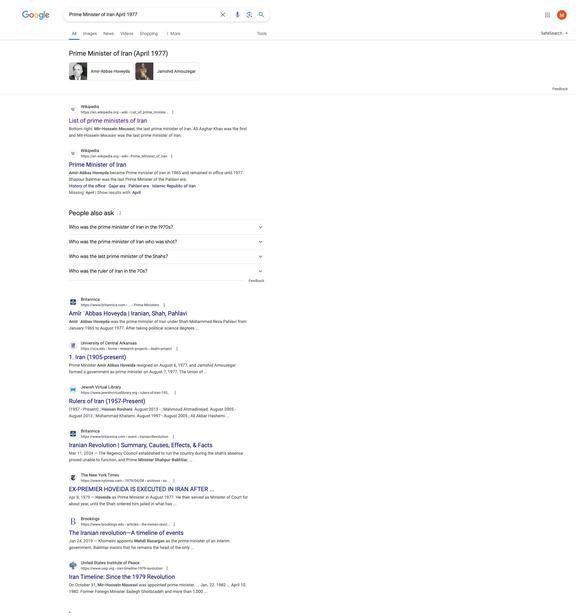 Task type: describe. For each thing, give the bounding box(es) containing it.
search by image image
[[246, 11, 253, 18]]

jamshid amouzegar image
[[136, 62, 154, 80]]

Search text field
[[69, 11, 216, 19]]



Task type: vqa. For each thing, say whether or not it's contained in the screenshot.
Wy in the BUTTON
no



Task type: locate. For each thing, give the bounding box(es) containing it.
None text field
[[81, 110, 168, 115], [81, 154, 167, 159], [119, 154, 167, 158], [125, 303, 159, 307], [137, 391, 170, 395], [125, 435, 168, 439], [122, 479, 170, 483], [124, 523, 170, 527], [81, 110, 168, 115], [81, 154, 167, 159], [119, 154, 167, 158], [125, 303, 159, 307], [137, 391, 170, 395], [125, 435, 168, 439], [122, 479, 170, 483], [124, 523, 170, 527]]

search by voice image
[[234, 11, 241, 18]]

amir-abbas hoveyda image
[[69, 62, 87, 80]]

None text field
[[119, 110, 168, 114], [81, 303, 159, 308], [81, 347, 172, 352], [105, 347, 172, 351], [81, 391, 170, 396], [81, 435, 168, 440], [81, 478, 170, 484], [81, 522, 170, 528], [81, 566, 163, 572], [114, 567, 163, 571], [119, 110, 168, 114], [81, 303, 159, 308], [81, 347, 172, 352], [105, 347, 172, 351], [81, 391, 170, 396], [81, 435, 168, 440], [81, 478, 170, 484], [81, 522, 170, 528], [81, 566, 163, 572], [114, 567, 163, 571]]

None search field
[[0, 7, 270, 22]]

google image
[[22, 11, 50, 20]]

navigation
[[0, 26, 575, 43]]



